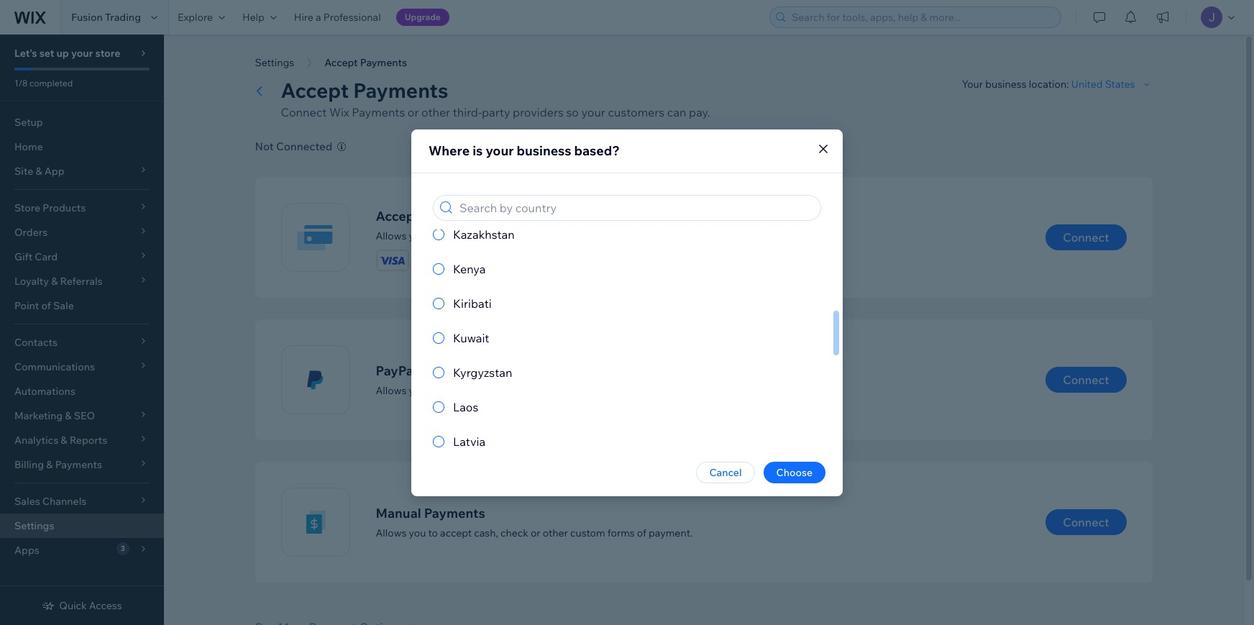 Task type: locate. For each thing, give the bounding box(es) containing it.
3 connect button from the top
[[1046, 509, 1127, 535]]

1 vertical spatial allows
[[376, 384, 407, 397]]

accept up visa image
[[376, 208, 420, 224]]

2 allows from the top
[[376, 384, 407, 397]]

settings for settings 'button'
[[255, 56, 294, 69]]

settings inside 'button'
[[255, 56, 294, 69]]

0 horizontal spatial wix
[[329, 105, 349, 119]]

sidebar element
[[0, 35, 164, 625]]

business
[[986, 78, 1027, 91], [517, 142, 572, 159]]

1 horizontal spatial business
[[986, 78, 1027, 91]]

setup
[[14, 116, 43, 129]]

1 horizontal spatial paypal
[[474, 384, 505, 397]]

latvia
[[453, 434, 486, 449]]

1 horizontal spatial accept
[[376, 208, 420, 224]]

and inside the paypal allows you to accept paypal and pay later payments.
[[508, 384, 525, 397]]

1 horizontal spatial and
[[714, 229, 732, 242]]

paypal allows you to accept paypal and pay later payments.
[[376, 362, 623, 397]]

or inside "manual payments allows you to accept cash, check or other custom forms of payment."
[[531, 526, 541, 539]]

,
[[620, 229, 622, 242], [678, 229, 680, 242]]

credit
[[474, 229, 502, 242]]

1 vertical spatial accept
[[376, 208, 420, 224]]

mastercard image
[[415, 250, 447, 270]]

and
[[714, 229, 732, 242], [508, 384, 525, 397]]

1 vertical spatial your
[[582, 105, 606, 119]]

settings
[[255, 56, 294, 69], [14, 519, 54, 532]]

0 vertical spatial your
[[71, 47, 93, 60]]

other
[[422, 105, 450, 119], [543, 526, 568, 539]]

quick access button
[[42, 599, 122, 612]]

1 vertical spatial settings
[[14, 519, 54, 532]]

payments
[[353, 78, 448, 103], [352, 105, 405, 119], [424, 505, 485, 521]]

where is your business based?
[[429, 142, 620, 159]]

1 vertical spatial paypal
[[474, 384, 505, 397]]

0 vertical spatial other
[[422, 105, 450, 119]]

with
[[545, 208, 572, 224]]

fusion
[[71, 11, 103, 24]]

of
[[41, 299, 51, 312], [637, 526, 647, 539]]

affirm
[[682, 229, 712, 242]]

0 vertical spatial or
[[408, 105, 419, 119]]

paypal
[[376, 362, 417, 379], [474, 384, 505, 397]]

business down providers
[[517, 142, 572, 159]]

kenya
[[453, 261, 486, 276]]

1 allows from the top
[[376, 229, 407, 242]]

0 vertical spatial business
[[986, 78, 1027, 91]]

other left third-
[[422, 105, 450, 119]]

2 vertical spatial you
[[409, 526, 426, 539]]

0 vertical spatial paypal
[[376, 362, 417, 379]]

home link
[[0, 135, 164, 159]]

your right so
[[582, 105, 606, 119]]

0 vertical spatial to
[[428, 229, 438, 242]]

1 vertical spatial accept
[[440, 384, 472, 397]]

0 horizontal spatial pay
[[528, 384, 545, 397]]

of right forms
[[637, 526, 647, 539]]

0 horizontal spatial and
[[508, 384, 525, 397]]

1 horizontal spatial other
[[543, 526, 568, 539]]

Search for tools, apps, help & more... field
[[788, 7, 1057, 27]]

settings inside sidebar element
[[14, 519, 54, 532]]

your right is
[[486, 142, 514, 159]]

accept left cash,
[[440, 526, 472, 539]]

accept down settings 'button'
[[281, 78, 349, 103]]

wix up connected
[[329, 105, 349, 119]]

your business location:
[[962, 78, 1072, 91]]

payments inside "manual payments allows you to accept cash, check or other custom forms of payment."
[[424, 505, 485, 521]]

and right affirm
[[714, 229, 732, 242]]

0 vertical spatial settings
[[255, 56, 294, 69]]

you
[[409, 229, 426, 242], [409, 384, 426, 397], [409, 526, 426, 539]]

0 vertical spatial payments
[[353, 78, 448, 103]]

debit
[[516, 229, 541, 242]]

allows
[[376, 229, 407, 242], [376, 384, 407, 397], [376, 526, 407, 539]]

0 horizontal spatial settings
[[14, 519, 54, 532]]

or inside 'accept payments connect wix payments or other third-party providers so your customers can pay.'
[[408, 105, 419, 119]]

1 vertical spatial you
[[409, 384, 426, 397]]

2 you from the top
[[409, 384, 426, 397]]

0 vertical spatial accept
[[440, 229, 472, 242]]

1 vertical spatial or
[[504, 229, 514, 242]]

0 vertical spatial you
[[409, 229, 426, 242]]

your
[[71, 47, 93, 60], [582, 105, 606, 119], [486, 142, 514, 159]]

home
[[14, 140, 43, 153]]

1 vertical spatial wix
[[574, 208, 598, 224]]

or
[[408, 105, 419, 119], [504, 229, 514, 242], [531, 526, 541, 539]]

1 horizontal spatial settings
[[255, 56, 294, 69]]

access
[[89, 599, 122, 612]]

or left third-
[[408, 105, 419, 119]]

1 to from the top
[[428, 229, 438, 242]]

accept
[[281, 78, 349, 103], [376, 208, 420, 224]]

and down kyrgyzstan
[[508, 384, 525, 397]]

1 horizontal spatial or
[[504, 229, 514, 242]]

or right check
[[531, 526, 541, 539]]

0 horizontal spatial ,
[[620, 229, 622, 242]]

1 , from the left
[[620, 229, 622, 242]]

2 horizontal spatial your
[[582, 105, 606, 119]]

let's set up your store
[[14, 47, 120, 60]]

accept down the 'credit/debit'
[[440, 229, 472, 242]]

0 horizontal spatial of
[[41, 299, 51, 312]]

1 vertical spatial and
[[508, 384, 525, 397]]

accept up 'laos'
[[440, 384, 472, 397]]

1 horizontal spatial wix
[[574, 208, 598, 224]]

2 horizontal spatial or
[[531, 526, 541, 539]]

1 vertical spatial business
[[517, 142, 572, 159]]

of left sale
[[41, 299, 51, 312]]

1 vertical spatial of
[[637, 526, 647, 539]]

pay.
[[689, 105, 711, 119]]

your right up
[[71, 47, 93, 60]]

wix
[[329, 105, 349, 119], [574, 208, 598, 224]]

, left google
[[620, 229, 622, 242]]

1 vertical spatial connect button
[[1046, 367, 1127, 393]]

connect for allows you to accept paypal and pay later payments.
[[1063, 373, 1110, 387]]

manual payments allows you to accept cash, check or other custom forms of payment.
[[376, 505, 693, 539]]

pay left later
[[528, 384, 545, 397]]

2 connect button from the top
[[1046, 367, 1127, 393]]

connect
[[281, 105, 327, 119], [1063, 230, 1110, 245], [1063, 373, 1110, 387], [1063, 515, 1110, 529]]

2 vertical spatial accept
[[440, 526, 472, 539]]

your
[[962, 78, 983, 91]]

accept credit/debit cards with wix
[[376, 208, 598, 224]]

1 vertical spatial to
[[428, 384, 438, 397]]

2 , from the left
[[678, 229, 680, 242]]

others.
[[734, 229, 766, 242]]

2 accept from the top
[[440, 384, 472, 397]]

other left custom
[[543, 526, 568, 539]]

business right your
[[986, 78, 1027, 91]]

0 vertical spatial and
[[714, 229, 732, 242]]

3 to from the top
[[428, 526, 438, 539]]

1 vertical spatial other
[[543, 526, 568, 539]]

cards
[[505, 208, 542, 224]]

2 vertical spatial or
[[531, 526, 541, 539]]

up
[[56, 47, 69, 60]]

automations link
[[0, 379, 164, 404]]

1/8 completed
[[14, 78, 73, 88]]

pay left affirm
[[661, 229, 678, 242]]

1 horizontal spatial pay
[[604, 229, 620, 242]]

0 vertical spatial of
[[41, 299, 51, 312]]

0 horizontal spatial your
[[71, 47, 93, 60]]

0 vertical spatial allows
[[376, 229, 407, 242]]

where
[[429, 142, 470, 159]]

2 vertical spatial payments
[[424, 505, 485, 521]]

accept
[[440, 229, 472, 242], [440, 384, 472, 397], [440, 526, 472, 539]]

wix up apple
[[574, 208, 598, 224]]

0 horizontal spatial or
[[408, 105, 419, 119]]

0 horizontal spatial other
[[422, 105, 450, 119]]

amex image
[[454, 250, 486, 270]]

1 horizontal spatial of
[[637, 526, 647, 539]]

2 vertical spatial your
[[486, 142, 514, 159]]

2 vertical spatial allows
[[376, 526, 407, 539]]

of inside "manual payments allows you to accept cash, check or other custom forms of payment."
[[637, 526, 647, 539]]

other inside "manual payments allows you to accept cash, check or other custom forms of payment."
[[543, 526, 568, 539]]

0 vertical spatial connect button
[[1046, 224, 1127, 250]]

Search by country field
[[455, 195, 816, 220]]

point
[[14, 299, 39, 312]]

laos
[[453, 400, 479, 414]]

3 you from the top
[[409, 526, 426, 539]]

3 allows from the top
[[376, 526, 407, 539]]

hire a professional link
[[285, 0, 390, 35]]

connect button
[[1046, 224, 1127, 250], [1046, 367, 1127, 393], [1046, 509, 1127, 535]]

allows you to accept credit or debit cards, apple pay , google pay , affirm and others.
[[376, 229, 766, 242]]

0 horizontal spatial business
[[517, 142, 572, 159]]

so
[[566, 105, 579, 119]]

to
[[428, 229, 438, 242], [428, 384, 438, 397], [428, 526, 438, 539]]

united states
[[1072, 78, 1136, 91]]

2 vertical spatial to
[[428, 526, 438, 539]]

allows inside "manual payments allows you to accept cash, check or other custom forms of payment."
[[376, 526, 407, 539]]

forms
[[608, 526, 635, 539]]

0 vertical spatial wix
[[329, 105, 349, 119]]

set
[[39, 47, 54, 60]]

or left debit
[[504, 229, 514, 242]]

3 accept from the top
[[440, 526, 472, 539]]

pay right apple
[[604, 229, 620, 242]]

1 horizontal spatial ,
[[678, 229, 680, 242]]

0 vertical spatial accept
[[281, 78, 349, 103]]

allows inside the paypal allows you to accept paypal and pay later payments.
[[376, 384, 407, 397]]

1 you from the top
[[409, 229, 426, 242]]

2 to from the top
[[428, 384, 438, 397]]

united states button
[[1072, 78, 1153, 91]]

your inside 'accept payments connect wix payments or other third-party providers so your customers can pay.'
[[582, 105, 606, 119]]

accept inside 'accept payments connect wix payments or other third-party providers so your customers can pay.'
[[281, 78, 349, 103]]

2 vertical spatial connect button
[[1046, 509, 1127, 535]]

0 horizontal spatial accept
[[281, 78, 349, 103]]

, left affirm
[[678, 229, 680, 242]]



Task type: describe. For each thing, give the bounding box(es) containing it.
quick
[[59, 599, 87, 612]]

point of sale
[[14, 299, 74, 312]]

cancel
[[710, 466, 742, 479]]

you inside the paypal allows you to accept paypal and pay later payments.
[[409, 384, 426, 397]]

payments for accept payments
[[353, 78, 448, 103]]

based?
[[574, 142, 620, 159]]

2 horizontal spatial pay
[[661, 229, 678, 242]]

customers
[[608, 105, 665, 119]]

cancel button
[[697, 461, 755, 483]]

help
[[242, 11, 265, 24]]

kazakhstan
[[453, 227, 515, 241]]

accept for payments
[[281, 78, 349, 103]]

payment.
[[649, 526, 693, 539]]

credit/debit
[[422, 208, 502, 224]]

accept payments connect wix payments or other third-party providers so your customers can pay.
[[281, 78, 711, 119]]

third-
[[453, 105, 482, 119]]

settings for settings link
[[14, 519, 54, 532]]

connected
[[276, 140, 332, 153]]

visa image
[[377, 250, 408, 270]]

is
[[473, 142, 483, 159]]

sale
[[53, 299, 74, 312]]

professional
[[324, 11, 381, 24]]

check
[[501, 526, 529, 539]]

connect for allows you to accept cash, check or other custom forms of payment.
[[1063, 515, 1110, 529]]

1 vertical spatial payments
[[352, 105, 405, 119]]

1 accept from the top
[[440, 229, 472, 242]]

quick access
[[59, 599, 122, 612]]

custom
[[570, 526, 605, 539]]

cash,
[[474, 526, 498, 539]]

google
[[625, 229, 659, 242]]

connect button for paypal
[[1046, 367, 1127, 393]]

choose
[[777, 466, 813, 479]]

to inside "manual payments allows you to accept cash, check or other custom forms of payment."
[[428, 526, 438, 539]]

settings button
[[248, 52, 302, 73]]

a
[[316, 11, 321, 24]]

upgrade
[[405, 12, 441, 22]]

choose button
[[764, 461, 826, 483]]

location:
[[1029, 78, 1069, 91]]

kuwait
[[453, 331, 489, 345]]

chinaunionpay image
[[493, 250, 525, 270]]

accept inside the paypal allows you to accept paypal and pay later payments.
[[440, 384, 472, 397]]

hire a professional
[[294, 11, 381, 24]]

store
[[95, 47, 120, 60]]

explore
[[178, 11, 213, 24]]

can
[[667, 105, 687, 119]]

settings link
[[0, 514, 164, 538]]

kyrgyzstan
[[453, 365, 512, 379]]

trading
[[105, 11, 141, 24]]

point of sale link
[[0, 294, 164, 318]]

apple
[[573, 229, 601, 242]]

0 horizontal spatial paypal
[[376, 362, 417, 379]]

let's
[[14, 47, 37, 60]]

connect for allows you to accept credit or debit cards,
[[1063, 230, 1110, 245]]

payments for manual payments
[[424, 505, 485, 521]]

you inside "manual payments allows you to accept cash, check or other custom forms of payment."
[[409, 526, 426, 539]]

pay inside the paypal allows you to accept paypal and pay later payments.
[[528, 384, 545, 397]]

or for you
[[504, 229, 514, 242]]

kiribati
[[453, 296, 492, 310]]

hire
[[294, 11, 314, 24]]

fusion trading
[[71, 11, 141, 24]]

party
[[482, 105, 510, 119]]

accept inside "manual payments allows you to accept cash, check or other custom forms of payment."
[[440, 526, 472, 539]]

united
[[1072, 78, 1103, 91]]

1 horizontal spatial your
[[486, 142, 514, 159]]

accept for credit/debit
[[376, 208, 420, 224]]

to inside the paypal allows you to accept paypal and pay later payments.
[[428, 384, 438, 397]]

1 connect button from the top
[[1046, 224, 1127, 250]]

or for payments
[[408, 105, 419, 119]]

automations
[[14, 385, 75, 398]]

wix inside 'accept payments connect wix payments or other third-party providers so your customers can pay.'
[[329, 105, 349, 119]]

providers
[[513, 105, 564, 119]]

upgrade button
[[396, 9, 450, 26]]

1/8
[[14, 78, 28, 88]]

not
[[255, 140, 274, 153]]

your inside sidebar element
[[71, 47, 93, 60]]

cards,
[[543, 229, 571, 242]]

payments.
[[574, 384, 623, 397]]

connect inside 'accept payments connect wix payments or other third-party providers so your customers can pay.'
[[281, 105, 327, 119]]

connect button for manual payments
[[1046, 509, 1127, 535]]

of inside point of sale link
[[41, 299, 51, 312]]

recommended
[[618, 211, 678, 220]]

other inside 'accept payments connect wix payments or other third-party providers so your customers can pay.'
[[422, 105, 450, 119]]

completed
[[30, 78, 73, 88]]

manual
[[376, 505, 421, 521]]

not connected
[[255, 140, 332, 153]]

later
[[547, 384, 571, 397]]

setup link
[[0, 110, 164, 135]]

help button
[[234, 0, 285, 35]]

states
[[1105, 78, 1136, 91]]



Task type: vqa. For each thing, say whether or not it's contained in the screenshot.
Choose button
yes



